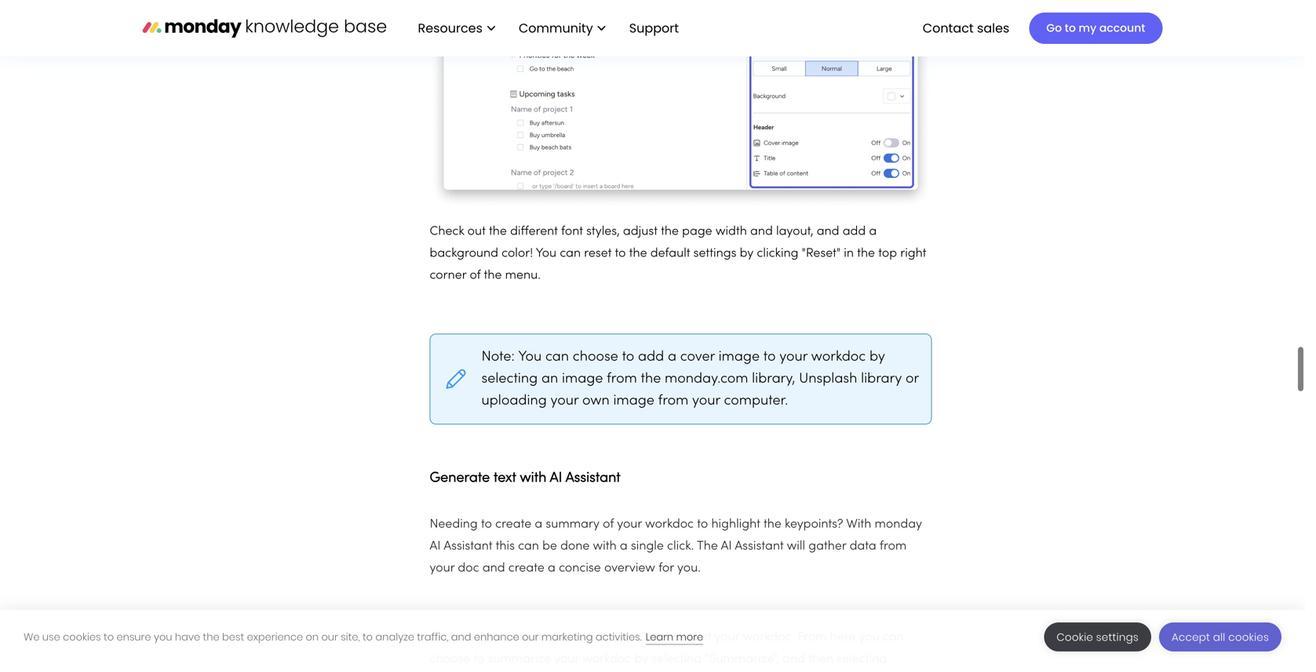 Task type: locate. For each thing, give the bounding box(es) containing it.
0 vertical spatial top
[[879, 248, 897, 260]]

cookies for use
[[63, 631, 101, 645]]

to inside check out the different font styles, adjust the page width and layout, and add a background color! you can reset to the default settings by clicking "reset" in the top right corner of the menu.
[[615, 248, 626, 260]]

experience
[[247, 631, 303, 645]]

an
[[542, 373, 558, 386]]

1 vertical spatial by
[[870, 351, 885, 364]]

1 vertical spatial selecting
[[652, 655, 702, 665]]

2 horizontal spatial by
[[870, 351, 885, 364]]

on right button on the left bottom of page
[[604, 633, 618, 644]]

choose down click
[[430, 655, 470, 665]]

to inside the click on the ai assistant button on the top panel of your workdoc. from here you can choose to summarize your workdoc by selecting "summarize", and then selectin
[[474, 655, 485, 665]]

clicking
[[757, 248, 799, 260]]

this
[[496, 541, 515, 553]]

settings right 'cookie'
[[1097, 631, 1139, 645]]

2 horizontal spatial workdoc
[[812, 351, 866, 364]]

1 horizontal spatial image
[[614, 395, 655, 408]]

of
[[470, 270, 481, 282], [603, 520, 614, 531], [701, 633, 712, 644]]

0 horizontal spatial selecting
[[482, 373, 538, 386]]

you
[[536, 248, 557, 260], [519, 351, 542, 364]]

a down be
[[548, 563, 556, 575]]

can
[[560, 248, 581, 260], [546, 351, 569, 364], [518, 541, 539, 553], [883, 633, 904, 644]]

own
[[583, 395, 610, 408]]

0 vertical spatial workdoc
[[812, 351, 866, 364]]

1 horizontal spatial settings
[[1097, 631, 1139, 645]]

of down background
[[470, 270, 481, 282]]

1 vertical spatial add
[[638, 351, 664, 364]]

add
[[843, 226, 866, 238], [638, 351, 664, 364]]

data
[[850, 541, 877, 553]]

assistant
[[566, 472, 621, 486], [444, 541, 493, 553], [735, 541, 784, 553], [512, 633, 561, 644]]

top left "right"
[[879, 248, 897, 260]]

the
[[489, 226, 507, 238], [661, 226, 679, 238], [629, 248, 647, 260], [857, 248, 875, 260], [484, 270, 502, 282], [641, 373, 661, 386], [764, 520, 782, 531], [203, 631, 220, 645], [477, 633, 495, 644], [622, 633, 640, 644]]

can down font
[[560, 248, 581, 260]]

can left be
[[518, 541, 539, 553]]

1 horizontal spatial of
[[603, 520, 614, 531]]

the left menu.
[[484, 270, 502, 282]]

you left 'have'
[[154, 631, 172, 645]]

create down this
[[509, 563, 545, 575]]

0 vertical spatial image
[[719, 351, 760, 364]]

workdoc up unsplash
[[812, 351, 866, 364]]

can up an
[[546, 351, 569, 364]]

0 horizontal spatial cookies
[[63, 631, 101, 645]]

monday.com logo image
[[142, 11, 387, 44]]

we
[[24, 631, 40, 645]]

list containing resources
[[402, 0, 692, 57]]

assistant inside the click on the ai assistant button on the top panel of your workdoc. from here you can choose to summarize your workdoc by selecting "summarize", and then selectin
[[512, 633, 561, 644]]

overview
[[605, 563, 655, 575]]

cookies inside button
[[1229, 631, 1270, 645]]

cookie settings button
[[1045, 623, 1152, 652]]

a inside you can choose to add a cover image to your workdoc by selecting an image from the monday.com library, unsplash library or uploading your own image from your computer.
[[668, 351, 677, 364]]

from
[[607, 373, 637, 386], [658, 395, 689, 408], [880, 541, 907, 553]]

the up summarize
[[477, 633, 495, 644]]

the left learn
[[622, 633, 640, 644]]

you inside you can choose to add a cover image to your workdoc by selecting an image from the monday.com library, unsplash library or uploading your own image from your computer.
[[519, 351, 542, 364]]

0 horizontal spatial add
[[638, 351, 664, 364]]

ai up summarize
[[498, 633, 509, 644]]

image up monday.com
[[719, 351, 760, 364]]

0 vertical spatial settings
[[694, 248, 737, 260]]

from down 'monday'
[[880, 541, 907, 553]]

have
[[175, 631, 200, 645]]

create
[[495, 520, 532, 531], [509, 563, 545, 575]]

1 vertical spatial top
[[643, 633, 662, 644]]

highlight
[[712, 520, 761, 531]]

the right the highlight
[[764, 520, 782, 531]]

right
[[901, 248, 927, 260]]

top
[[879, 248, 897, 260], [643, 633, 662, 644]]

with right text
[[520, 472, 547, 486]]

to right reset
[[615, 248, 626, 260]]

1 vertical spatial of
[[603, 520, 614, 531]]

your down monday.com
[[693, 395, 721, 408]]

a up overview
[[620, 541, 628, 553]]

list
[[402, 0, 692, 57]]

our up summarize
[[522, 631, 539, 645]]

choose
[[573, 351, 619, 364], [430, 655, 470, 665]]

go to my account
[[1047, 20, 1146, 36]]

1 cookies from the left
[[63, 631, 101, 645]]

2 vertical spatial of
[[701, 633, 712, 644]]

workdoc up click.
[[645, 520, 694, 531]]

assistant up doc
[[444, 541, 493, 553]]

the right the out
[[489, 226, 507, 238]]

1 horizontal spatial from
[[658, 395, 689, 408]]

contact sales
[[923, 19, 1010, 37]]

0 vertical spatial create
[[495, 520, 532, 531]]

corner
[[430, 270, 467, 282]]

1 horizontal spatial by
[[740, 248, 754, 260]]

our left site,
[[322, 631, 338, 645]]

0 horizontal spatial by
[[635, 655, 649, 665]]

dialog
[[0, 611, 1306, 665]]

page
[[682, 226, 713, 238]]

1 horizontal spatial selecting
[[652, 655, 702, 665]]

2 horizontal spatial of
[[701, 633, 712, 644]]

contact
[[923, 19, 974, 37]]

2 vertical spatial workdoc
[[583, 655, 631, 665]]

0 vertical spatial from
[[607, 373, 637, 386]]

settings inside check out the different font styles, adjust the page width and layout, and add a background color! you can reset to the default settings by clicking "reset" in the top right corner of the menu.
[[694, 248, 737, 260]]

1 horizontal spatial workdoc
[[645, 520, 694, 531]]

go to my account link
[[1030, 13, 1163, 44]]

2 horizontal spatial image
[[719, 351, 760, 364]]

1 vertical spatial image
[[562, 373, 603, 386]]

click
[[430, 633, 456, 644]]

2 vertical spatial from
[[880, 541, 907, 553]]

to right needing on the bottom of the page
[[481, 520, 492, 531]]

cookies right all
[[1229, 631, 1270, 645]]

selecting down learn more link
[[652, 655, 702, 665]]

1 horizontal spatial on
[[459, 633, 474, 644]]

of right summary
[[603, 520, 614, 531]]

on right click
[[459, 633, 474, 644]]

1 horizontal spatial you
[[859, 633, 880, 644]]

on right experience
[[306, 631, 319, 645]]

choose up own
[[573, 351, 619, 364]]

by
[[740, 248, 754, 260], [870, 351, 885, 364], [635, 655, 649, 665]]

by up "library" on the right bottom
[[870, 351, 885, 364]]

1 horizontal spatial cookies
[[1229, 631, 1270, 645]]

ai up summary
[[550, 472, 562, 486]]

the left monday.com
[[641, 373, 661, 386]]

0 horizontal spatial choose
[[430, 655, 470, 665]]

to up the
[[697, 520, 708, 531]]

a
[[869, 226, 877, 238], [668, 351, 677, 364], [535, 520, 543, 531], [620, 541, 628, 553], [548, 563, 556, 575]]

by inside you can choose to add a cover image to your workdoc by selecting an image from the monday.com library, unsplash library or uploading your own image from your computer.
[[870, 351, 885, 364]]

by down learn
[[635, 655, 649, 665]]

1 vertical spatial workdoc
[[645, 520, 694, 531]]

use
[[42, 631, 60, 645]]

0 horizontal spatial settings
[[694, 248, 737, 260]]

needing
[[430, 520, 478, 531]]

image up own
[[562, 373, 603, 386]]

generate text with ai assistant
[[430, 472, 621, 486]]

of right panel
[[701, 633, 712, 644]]

0 vertical spatial choose
[[573, 351, 619, 364]]

we use cookies to ensure you have the best experience on our site, to analyze traffic, and enhance our marketing activities. learn more
[[24, 631, 704, 645]]

0 horizontal spatial our
[[322, 631, 338, 645]]

ai
[[550, 472, 562, 486], [430, 541, 441, 553], [721, 541, 732, 553], [498, 633, 509, 644]]

you
[[154, 631, 172, 645], [859, 633, 880, 644]]

2 vertical spatial by
[[635, 655, 649, 665]]

1 horizontal spatial our
[[522, 631, 539, 645]]

0 vertical spatial selecting
[[482, 373, 538, 386]]

you up an
[[519, 351, 542, 364]]

1 vertical spatial you
[[519, 351, 542, 364]]

support link
[[622, 15, 692, 42], [629, 19, 684, 37]]

on
[[306, 631, 319, 645], [459, 633, 474, 644], [604, 633, 618, 644]]

0 horizontal spatial on
[[306, 631, 319, 645]]

with right done
[[593, 541, 617, 553]]

a inside check out the different font styles, adjust the page width and layout, and add a background color! you can reset to the default settings by clicking "reset" in the top right corner of the menu.
[[869, 226, 877, 238]]

our
[[322, 631, 338, 645], [522, 631, 539, 645]]

top inside check out the different font styles, adjust the page width and layout, and add a background color! you can reset to the default settings by clicking "reset" in the top right corner of the menu.
[[879, 248, 897, 260]]

image right own
[[614, 395, 655, 408]]

selecting
[[482, 373, 538, 386], [652, 655, 702, 665]]

0 vertical spatial add
[[843, 226, 866, 238]]

community
[[519, 19, 593, 37]]

with inside needing to create a summary of your workdoc to highlight the keypoints? with monday ai assistant this can be done with a single click. the ai assistant will gather data from your doc and create a concise overview for you.
[[593, 541, 617, 553]]

group image
[[430, 0, 932, 209]]

1 horizontal spatial choose
[[573, 351, 619, 364]]

text
[[494, 472, 516, 486]]

you right here
[[859, 633, 880, 644]]

0 horizontal spatial with
[[520, 472, 547, 486]]

selecting up uploading
[[482, 373, 538, 386]]

here
[[830, 633, 856, 644]]

0 horizontal spatial workdoc
[[583, 655, 631, 665]]

0 vertical spatial by
[[740, 248, 754, 260]]

workdoc down 'activities.'
[[583, 655, 631, 665]]

accept all cookies button
[[1160, 623, 1282, 652]]

image
[[719, 351, 760, 364], [562, 373, 603, 386], [614, 395, 655, 408]]

by down width
[[740, 248, 754, 260]]

can inside needing to create a summary of your workdoc to highlight the keypoints? with monday ai assistant this can be done with a single click. the ai assistant will gather data from your doc and create a concise overview for you.
[[518, 541, 539, 553]]

choose inside the click on the ai assistant button on the top panel of your workdoc. from here you can choose to summarize your workdoc by selecting "summarize", and then selectin
[[430, 655, 470, 665]]

can inside you can choose to add a cover image to your workdoc by selecting an image from the monday.com library, unsplash library or uploading your own image from your computer.
[[546, 351, 569, 364]]

a left cover
[[668, 351, 677, 364]]

marketing
[[542, 631, 593, 645]]

will
[[787, 541, 806, 553]]

0 vertical spatial of
[[470, 270, 481, 282]]

0 horizontal spatial of
[[470, 270, 481, 282]]

1 horizontal spatial top
[[879, 248, 897, 260]]

keypoints?
[[785, 520, 844, 531]]

0 horizontal spatial image
[[562, 373, 603, 386]]

support
[[629, 19, 679, 37]]

0 horizontal spatial you
[[154, 631, 172, 645]]

0 horizontal spatial top
[[643, 633, 662, 644]]

you down different
[[536, 248, 557, 260]]

main element
[[402, 0, 1163, 57]]

cookies right use
[[63, 631, 101, 645]]

1 horizontal spatial with
[[593, 541, 617, 553]]

from inside needing to create a summary of your workdoc to highlight the keypoints? with monday ai assistant this can be done with a single click. the ai assistant will gather data from your doc and create a concise overview for you.
[[880, 541, 907, 553]]

assistant up summary
[[566, 472, 621, 486]]

a right layout,
[[869, 226, 877, 238]]

assistant up summarize
[[512, 633, 561, 644]]

to up library,
[[764, 351, 776, 364]]

menu.
[[505, 270, 541, 282]]

can inside the click on the ai assistant button on the top panel of your workdoc. from here you can choose to summarize your workdoc by selecting "summarize", and then selectin
[[883, 633, 904, 644]]

can right here
[[883, 633, 904, 644]]

and down this
[[483, 563, 505, 575]]

community link
[[511, 15, 614, 42]]

cookies
[[63, 631, 101, 645], [1229, 631, 1270, 645]]

you.
[[678, 563, 701, 575]]

and left then
[[783, 655, 805, 665]]

2 horizontal spatial on
[[604, 633, 618, 644]]

1 vertical spatial choose
[[430, 655, 470, 665]]

2 horizontal spatial from
[[880, 541, 907, 553]]

add left cover
[[638, 351, 664, 364]]

to down enhance
[[474, 655, 485, 665]]

1 vertical spatial with
[[593, 541, 617, 553]]

reset
[[584, 248, 612, 260]]

to right site,
[[363, 631, 373, 645]]

button
[[564, 633, 601, 644]]

1 horizontal spatial add
[[843, 226, 866, 238]]

and up "reset"
[[817, 226, 840, 238]]

site,
[[341, 631, 360, 645]]

and
[[751, 226, 773, 238], [817, 226, 840, 238], [483, 563, 505, 575], [451, 631, 471, 645], [783, 655, 805, 665]]

from up own
[[607, 373, 637, 386]]

to right go
[[1065, 20, 1076, 36]]

settings down width
[[694, 248, 737, 260]]

2 cookies from the left
[[1229, 631, 1270, 645]]

default
[[651, 248, 690, 260]]

from down monday.com
[[658, 395, 689, 408]]

the up default
[[661, 226, 679, 238]]

0 vertical spatial you
[[536, 248, 557, 260]]

your left doc
[[430, 563, 455, 575]]

workdoc.
[[743, 633, 795, 644]]

library
[[861, 373, 902, 386]]

with
[[520, 472, 547, 486], [593, 541, 617, 553]]

1 vertical spatial settings
[[1097, 631, 1139, 645]]

add inside you can choose to add a cover image to your workdoc by selecting an image from the monday.com library, unsplash library or uploading your own image from your computer.
[[638, 351, 664, 364]]

top left panel
[[643, 633, 662, 644]]

create up this
[[495, 520, 532, 531]]

to
[[1065, 20, 1076, 36], [615, 248, 626, 260], [622, 351, 635, 364], [764, 351, 776, 364], [481, 520, 492, 531], [697, 520, 708, 531], [104, 631, 114, 645], [363, 631, 373, 645], [474, 655, 485, 665]]

ai down needing on the bottom of the page
[[430, 541, 441, 553]]

top inside the click on the ai assistant button on the top panel of your workdoc. from here you can choose to summarize your workdoc by selecting "summarize", and then selectin
[[643, 633, 662, 644]]

layout,
[[776, 226, 814, 238]]

font
[[561, 226, 583, 238]]

add up in
[[843, 226, 866, 238]]

ensure
[[117, 631, 151, 645]]

workdoc
[[812, 351, 866, 364], [645, 520, 694, 531], [583, 655, 631, 665]]



Task type: vqa. For each thing, say whether or not it's contained in the screenshot.
the left our
yes



Task type: describe. For each thing, give the bounding box(es) containing it.
check out the different font styles, adjust the page width and layout, and add a background color! you can reset to the default settings by clicking "reset" in the top right corner of the menu.
[[430, 226, 927, 282]]

styles,
[[587, 226, 620, 238]]

ai inside the click on the ai assistant button on the top panel of your workdoc. from here you can choose to summarize your workdoc by selecting "summarize", and then selectin
[[498, 633, 509, 644]]

best
[[222, 631, 244, 645]]

ai right the
[[721, 541, 732, 553]]

you can choose to add a cover image to your workdoc by selecting an image from the monday.com library, unsplash library or uploading your own image from your computer.
[[482, 351, 919, 408]]

your up single
[[617, 520, 642, 531]]

single
[[631, 541, 664, 553]]

of inside check out the different font styles, adjust the page width and layout, and add a background color! you can reset to the default settings by clicking "reset" in the top right corner of the menu.
[[470, 270, 481, 282]]

panel
[[665, 633, 697, 644]]

generate
[[430, 472, 490, 486]]

by inside check out the different font styles, adjust the page width and layout, and add a background color! you can reset to the default settings by clicking "reset" in the top right corner of the menu.
[[740, 248, 754, 260]]

adjust
[[623, 226, 658, 238]]

uploading
[[482, 395, 547, 408]]

for
[[659, 563, 674, 575]]

from
[[798, 633, 827, 644]]

2 vertical spatial image
[[614, 395, 655, 408]]

2 our from the left
[[522, 631, 539, 645]]

the left best
[[203, 631, 220, 645]]

resources link
[[410, 15, 503, 42]]

your down marketing
[[555, 655, 580, 665]]

selecting inside you can choose to add a cover image to your workdoc by selecting an image from the monday.com library, unsplash library or uploading your own image from your computer.
[[482, 373, 538, 386]]

analyze
[[376, 631, 415, 645]]

1 vertical spatial from
[[658, 395, 689, 408]]

1 vertical spatial create
[[509, 563, 545, 575]]

resources
[[418, 19, 483, 37]]

of inside needing to create a summary of your workdoc to highlight the keypoints? with monday ai assistant this can be done with a single click. the ai assistant will gather data from your doc and create a concise overview for you.
[[603, 520, 614, 531]]

your down an
[[551, 395, 579, 408]]

unsplash
[[799, 373, 858, 386]]

color!
[[502, 248, 533, 260]]

to left ensure
[[104, 631, 114, 645]]

the down adjust
[[629, 248, 647, 260]]

and inside the click on the ai assistant button on the top panel of your workdoc. from here you can choose to summarize your workdoc by selecting "summarize", and then selectin
[[783, 655, 805, 665]]

dialog containing cookie settings
[[0, 611, 1306, 665]]

traffic,
[[417, 631, 449, 645]]

check
[[430, 226, 464, 238]]

enhance
[[474, 631, 520, 645]]

more
[[676, 631, 704, 645]]

and up clicking
[[751, 226, 773, 238]]

workdoc inside needing to create a summary of your workdoc to highlight the keypoints? with monday ai assistant this can be done with a single click. the ai assistant will gather data from your doc and create a concise overview for you.
[[645, 520, 694, 531]]

contact sales link
[[915, 15, 1018, 42]]

the
[[697, 541, 718, 553]]

activities.
[[596, 631, 642, 645]]

click.
[[667, 541, 694, 553]]

go
[[1047, 20, 1062, 36]]

0 horizontal spatial from
[[607, 373, 637, 386]]

width
[[716, 226, 747, 238]]

cookie
[[1057, 631, 1094, 645]]

the inside needing to create a summary of your workdoc to highlight the keypoints? with monday ai assistant this can be done with a single click. the ai assistant will gather data from your doc and create a concise overview for you.
[[764, 520, 782, 531]]

my
[[1079, 20, 1097, 36]]

the right in
[[857, 248, 875, 260]]

workdoc inside you can choose to add a cover image to your workdoc by selecting an image from the monday.com library, unsplash library or uploading your own image from your computer.
[[812, 351, 866, 364]]

workdoc inside the click on the ai assistant button on the top panel of your workdoc. from here you can choose to summarize your workdoc by selecting "summarize", and then selectin
[[583, 655, 631, 665]]

0 vertical spatial with
[[520, 472, 547, 486]]

doc
[[458, 563, 479, 575]]

monday
[[875, 520, 923, 531]]

accept all cookies
[[1172, 631, 1270, 645]]

out
[[468, 226, 486, 238]]

cover
[[680, 351, 715, 364]]

choose inside you can choose to add a cover image to your workdoc by selecting an image from the monday.com library, unsplash library or uploading your own image from your computer.
[[573, 351, 619, 364]]

in
[[844, 248, 854, 260]]

with
[[847, 520, 872, 531]]

and right traffic,
[[451, 631, 471, 645]]

add inside check out the different font styles, adjust the page width and layout, and add a background color! you can reset to the default settings by clicking "reset" in the top right corner of the menu.
[[843, 226, 866, 238]]

done
[[561, 541, 590, 553]]

accept
[[1172, 631, 1211, 645]]

sales
[[977, 19, 1010, 37]]

1 our from the left
[[322, 631, 338, 645]]

the inside you can choose to add a cover image to your workdoc by selecting an image from the monday.com library, unsplash library or uploading your own image from your computer.
[[641, 373, 661, 386]]

different
[[510, 226, 558, 238]]

generate text with ai assistant link
[[430, 464, 621, 488]]

be
[[543, 541, 557, 553]]

or
[[906, 373, 919, 386]]

and inside needing to create a summary of your workdoc to highlight the keypoints? with monday ai assistant this can be done with a single click. the ai assistant will gather data from your doc and create a concise overview for you.
[[483, 563, 505, 575]]

computer.
[[724, 395, 788, 408]]

account
[[1100, 20, 1146, 36]]

you inside the click on the ai assistant button on the top panel of your workdoc. from here you can choose to summarize your workdoc by selecting "summarize", and then selectin
[[859, 633, 880, 644]]

learn
[[646, 631, 674, 645]]

needing to create a summary of your workdoc to highlight the keypoints? with monday ai assistant this can be done with a single click. the ai assistant will gather data from your doc and create a concise overview for you.
[[430, 520, 923, 575]]

to inside main element
[[1065, 20, 1076, 36]]

settings inside 'button'
[[1097, 631, 1139, 645]]

by inside the click on the ai assistant button on the top panel of your workdoc. from here you can choose to summarize your workdoc by selecting "summarize", and then selectin
[[635, 655, 649, 665]]

gather
[[809, 541, 847, 553]]

then
[[809, 655, 834, 665]]

of inside the click on the ai assistant button on the top panel of your workdoc. from here you can choose to summarize your workdoc by selecting "summarize", and then selectin
[[701, 633, 712, 644]]

to left cover
[[622, 351, 635, 364]]

"reset"
[[802, 248, 841, 260]]

cookies for all
[[1229, 631, 1270, 645]]

summary
[[546, 520, 600, 531]]

can inside check out the different font styles, adjust the page width and layout, and add a background color! you can reset to the default settings by clicking "reset" in the top right corner of the menu.
[[560, 248, 581, 260]]

"summarize",
[[705, 655, 780, 665]]

cookie settings
[[1057, 631, 1139, 645]]

summarize
[[488, 655, 551, 665]]

your up "summarize",
[[715, 633, 740, 644]]

note:
[[482, 351, 519, 364]]

a up be
[[535, 520, 543, 531]]

selecting inside the click on the ai assistant button on the top panel of your workdoc. from here you can choose to summarize your workdoc by selecting "summarize", and then selectin
[[652, 655, 702, 665]]

your up library,
[[780, 351, 808, 364]]

learn more link
[[646, 631, 704, 646]]

background
[[430, 248, 499, 260]]

assistant down the highlight
[[735, 541, 784, 553]]

monday.com
[[665, 373, 749, 386]]

library,
[[752, 373, 796, 386]]

concise
[[559, 563, 601, 575]]

all
[[1214, 631, 1226, 645]]

you inside check out the different font styles, adjust the page width and layout, and add a background color! you can reset to the default settings by clicking "reset" in the top right corner of the menu.
[[536, 248, 557, 260]]



